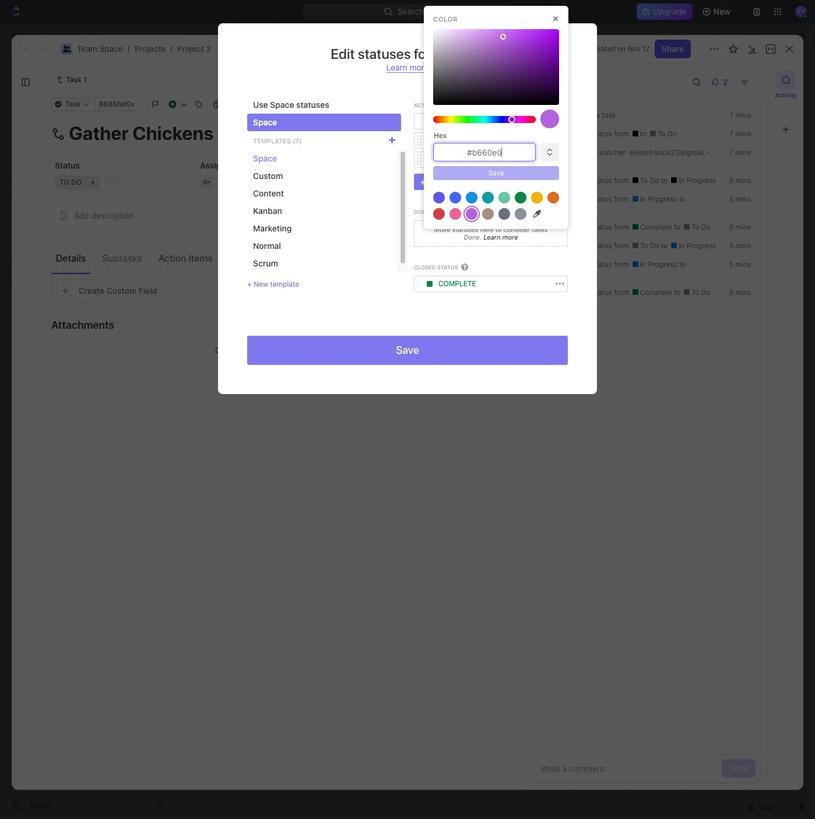Task type: describe. For each thing, give the bounding box(es) containing it.
2 changed from the top
[[561, 176, 590, 185]]

6 5 mins from the top
[[729, 288, 751, 297]]

more inside edit statuses for projects learn more
[[410, 62, 429, 72]]

2 up content
[[277, 164, 281, 173]]

added
[[577, 148, 597, 157]]

tree inside sidebar navigation
[[5, 203, 169, 360]]

3 from from the top
[[614, 195, 629, 204]]

action items button
[[154, 248, 217, 269]]

list
[[262, 108, 276, 118]]

task up scrum
[[252, 243, 269, 253]]

subtasks button
[[97, 248, 147, 269]]

hide
[[605, 136, 621, 145]]

projects for /
[[135, 44, 166, 54]]

marketing
[[253, 223, 292, 233]]

create custom field
[[79, 286, 157, 296]]

2 down scrum
[[252, 276, 256, 285]]

7 status from the top
[[592, 288, 612, 297]]

for review
[[439, 155, 481, 164]]

send
[[729, 763, 749, 773]]

task sidebar navigation tab list
[[773, 71, 799, 139]]

7 mins for changed status from
[[730, 129, 751, 138]]

7 mins from the top
[[736, 241, 751, 250]]

7 mins for added watcher:
[[730, 148, 751, 157]]

4 mins from the top
[[736, 176, 751, 185]]

4 from from the top
[[614, 223, 629, 232]]

5 status from the top
[[592, 241, 612, 250]]

items
[[189, 253, 213, 263]]

added watcher:
[[575, 148, 630, 157]]

2 changed status from from the top
[[559, 176, 631, 185]]

+ new template
[[247, 280, 299, 289]]

2 down kanban
[[255, 223, 260, 233]]

action items
[[159, 253, 213, 263]]

2 5 from the top
[[729, 195, 734, 204]]

statuses for edit
[[358, 45, 411, 62]]

activity inside the task sidebar navigation tab list
[[775, 92, 797, 99]]

files
[[250, 346, 264, 355]]

details
[[56, 253, 86, 263]]

0 vertical spatial share
[[675, 32, 697, 42]]

review
[[455, 155, 481, 164]]

board
[[218, 108, 240, 118]]

com
[[547, 148, 710, 166]]

complete
[[439, 279, 476, 288]]

2 status from the top
[[592, 176, 612, 185]]

1 vertical spatial learn more link
[[482, 234, 518, 241]]

3 5 mins from the top
[[729, 223, 751, 232]]

eloisefrancis23@gmail. com
[[547, 148, 710, 166]]

1 vertical spatial task 1
[[235, 203, 259, 213]]

clickbot
[[547, 148, 575, 157]]

inbox link
[[5, 76, 169, 95]]

space up home link
[[99, 44, 123, 54]]

4 5 from the top
[[729, 241, 734, 250]]

consider
[[504, 226, 530, 233]]

0 horizontal spatial status
[[55, 160, 80, 170]]

1 changed status from from the top
[[559, 129, 631, 138]]

calendar
[[298, 108, 332, 118]]

edit
[[331, 45, 355, 62]]

7 changed from the top
[[561, 288, 590, 297]]

for
[[414, 45, 431, 62]]

8686faf0v
[[99, 100, 135, 108]]

new inside button
[[714, 6, 731, 16]]

done.
[[464, 234, 482, 241]]

Edit task name text field
[[51, 122, 478, 144]]

space down edit task name text box
[[253, 153, 277, 163]]

nov
[[628, 44, 641, 53]]

team space / projects / project 2
[[77, 44, 211, 54]]

learn more
[[482, 234, 518, 241]]

watcher:
[[599, 148, 628, 157]]

1 changed from the top
[[561, 129, 590, 138]]

5 changed status from from the top
[[559, 241, 631, 250]]

create custom field button
[[51, 279, 478, 303]]

0 vertical spatial add task button
[[724, 71, 773, 89]]

2 you from the top
[[547, 129, 559, 138]]

customize
[[716, 108, 757, 118]]

5 from from the top
[[614, 241, 629, 250]]

7 changed status from from the top
[[559, 288, 631, 297]]

task 2
[[235, 223, 260, 233]]

activity inside task sidebar content 'section'
[[538, 75, 578, 89]]

9 mins from the top
[[736, 288, 751, 297]]

1 5 mins from the top
[[729, 176, 751, 185]]

drop your files here to
[[215, 346, 289, 355]]

this
[[588, 111, 600, 120]]

you created this task
[[547, 111, 616, 120]]

0 horizontal spatial task 1
[[66, 75, 87, 84]]

project 2
[[202, 69, 272, 89]]

gantt link
[[394, 105, 418, 121]]

projects inside tree
[[35, 247, 66, 257]]

assignees
[[486, 136, 521, 145]]

drop
[[215, 346, 231, 355]]

subtasks
[[102, 253, 142, 263]]

field
[[139, 286, 157, 296]]

send button
[[722, 759, 756, 778]]

dashboards
[[28, 120, 73, 130]]

action
[[159, 253, 186, 263]]

0 vertical spatial projects link
[[135, 44, 166, 54]]

create
[[79, 286, 104, 296]]

task left the task sidebar navigation tab list
[[749, 75, 766, 85]]

custom inside the edit statuses for projects dialog
[[253, 171, 283, 181]]

dropdown menu image
[[427, 157, 433, 163]]

0 vertical spatial project
[[177, 44, 204, 54]]

hide button
[[601, 134, 626, 148]]

for
[[439, 155, 453, 164]]

customize button
[[701, 105, 761, 121]]

+ add status
[[421, 177, 469, 187]]

created on nov 17
[[590, 44, 650, 53]]

2 / from the left
[[170, 44, 173, 54]]

4 you from the top
[[547, 195, 559, 204]]

1 vertical spatial add task button
[[230, 241, 274, 255]]

5 mins from the top
[[736, 195, 751, 204]]

attachments
[[51, 319, 114, 331]]

your
[[233, 346, 248, 355]]

color options list
[[431, 190, 562, 222]]

7 from from the top
[[614, 288, 629, 297]]

custom inside button
[[107, 286, 137, 296]]

learn inside edit statuses for projects learn more
[[386, 62, 408, 72]]

5 you from the top
[[547, 223, 559, 232]]

in inside the edit statuses for projects dialog
[[439, 136, 446, 145]]

tasks
[[532, 226, 548, 233]]

project 2 link
[[177, 44, 211, 54]]

space up project 2
[[218, 32, 242, 42]]

template
[[270, 280, 299, 289]]

add description button
[[55, 206, 474, 225]]

assigned to
[[200, 160, 246, 170]]

created
[[590, 44, 616, 53]]

space down use
[[253, 117, 277, 127]]

2 horizontal spatial team
[[196, 32, 216, 42]]

+ for + add status
[[421, 177, 426, 187]]

1 button for 2
[[262, 222, 278, 234]]

0 horizontal spatial statuses
[[296, 100, 329, 110]]

1 vertical spatial share
[[662, 44, 684, 54]]

2 5 mins from the top
[[729, 195, 751, 204]]

on
[[618, 44, 626, 53]]

1 status from the top
[[592, 129, 612, 138]]

3 status from the top
[[592, 195, 612, 204]]

1 button for 1
[[261, 202, 277, 213]]

1 5 from the top
[[729, 176, 734, 185]]

1 mins from the top
[[736, 111, 751, 120]]

table link
[[351, 105, 375, 121]]

description
[[91, 211, 134, 220]]

1 horizontal spatial learn
[[484, 234, 501, 241]]

favorites button
[[5, 167, 45, 181]]

to inside move statuses here to consider tasks done.
[[496, 226, 502, 233]]

team space link inside tree
[[28, 223, 167, 241]]

spaces
[[9, 189, 34, 198]]

use
[[253, 100, 268, 110]]

upgrade
[[653, 6, 687, 16]]

eloisefrancis23@gmail.
[[630, 148, 710, 157]]

move
[[434, 226, 451, 233]]



Task type: vqa. For each thing, say whether or not it's contained in the screenshot.


Task type: locate. For each thing, give the bounding box(es) containing it.
add down task 2
[[235, 243, 250, 253]]

here right 'files'
[[266, 346, 280, 355]]

3 5 from the top
[[729, 223, 734, 232]]

0 horizontal spatial add task button
[[230, 241, 274, 255]]

changed status from
[[559, 129, 631, 138], [559, 176, 631, 185], [559, 195, 631, 204], [559, 223, 631, 232], [559, 241, 631, 250], [559, 260, 631, 269], [559, 288, 631, 297]]

team space, , element inside sidebar navigation
[[10, 226, 22, 238]]

1 7 from the top
[[730, 111, 734, 120]]

1 vertical spatial custom
[[107, 286, 137, 296]]

team up the project 2 link
[[196, 32, 216, 42]]

projects for for
[[434, 45, 484, 62]]

2 horizontal spatial projects
[[434, 45, 484, 62]]

3 7 from the top
[[730, 148, 734, 157]]

5 5 from the top
[[729, 260, 734, 269]]

0 vertical spatial task 1
[[66, 75, 87, 84]]

progress
[[448, 136, 485, 145], [226, 164, 263, 173], [687, 176, 716, 185], [648, 195, 677, 204], [687, 241, 716, 250], [648, 260, 677, 269]]

space
[[218, 32, 242, 42], [99, 44, 123, 54], [270, 100, 294, 110], [253, 117, 277, 127], [253, 153, 277, 163], [51, 227, 74, 237]]

0 horizontal spatial projects
[[35, 247, 66, 257]]

0 vertical spatial 7 mins
[[730, 111, 751, 120]]

team space link up project 2
[[181, 30, 245, 44]]

task 1
[[66, 75, 87, 84], [235, 203, 259, 213]]

0 horizontal spatial add task
[[235, 243, 269, 253]]

1 vertical spatial +
[[247, 280, 252, 289]]

3 changed from the top
[[561, 195, 590, 204]]

1 vertical spatial team space, , element
[[10, 226, 22, 238]]

1 horizontal spatial more
[[503, 234, 518, 241]]

status inside dialog
[[445, 177, 469, 187]]

1 vertical spatial team space
[[28, 227, 74, 237]]

0 horizontal spatial learn more link
[[386, 62, 429, 73]]

add task up the customize on the top right of the page
[[731, 75, 766, 85]]

team inside tree
[[28, 227, 48, 237]]

1 7 mins from the top
[[730, 111, 751, 120]]

space right use
[[270, 100, 294, 110]]

0 horizontal spatial team
[[28, 227, 48, 237]]

new inside the edit statuses for projects dialog
[[254, 280, 268, 289]]

kanban
[[253, 206, 282, 216]]

1 horizontal spatial activity
[[775, 92, 797, 99]]

do inside the edit statuses for projects dialog
[[450, 117, 461, 126]]

new button
[[697, 2, 738, 21]]

attachments button
[[51, 311, 478, 339]]

team space
[[196, 32, 242, 42], [28, 227, 74, 237]]

1 vertical spatial learn
[[484, 234, 501, 241]]

tree containing team space
[[5, 203, 169, 360]]

projects link left the project 2 link
[[135, 44, 166, 54]]

learn up gantt
[[386, 62, 408, 72]]

1 horizontal spatial team
[[77, 44, 97, 54]]

statuses for move
[[453, 226, 478, 233]]

projects link inside tree
[[35, 243, 136, 261]]

share
[[675, 32, 697, 42], [662, 44, 684, 54]]

in progress inside the edit statuses for projects dialog
[[439, 136, 485, 145]]

team space, , element up the project 2 link
[[184, 33, 194, 42]]

0 horizontal spatial new
[[254, 280, 268, 289]]

color
[[433, 15, 458, 22]]

1 horizontal spatial /
[[170, 44, 173, 54]]

3 7 mins from the top
[[730, 148, 751, 157]]

table
[[354, 108, 375, 118]]

do
[[450, 117, 461, 126], [668, 129, 677, 138], [650, 176, 659, 185], [701, 223, 711, 232], [650, 241, 659, 250], [228, 276, 239, 285], [701, 288, 711, 297]]

learn more link down consider
[[482, 234, 518, 241]]

tree
[[5, 203, 169, 360]]

1 you from the top
[[547, 111, 559, 120]]

projects link
[[135, 44, 166, 54], [35, 243, 136, 261]]

0 vertical spatial +
[[421, 177, 426, 187]]

complete
[[554, 204, 588, 213], [638, 223, 674, 232], [554, 269, 588, 278], [638, 288, 674, 297]]

new down scrum
[[254, 280, 268, 289]]

2 7 from the top
[[730, 129, 734, 138]]

upgrade link
[[637, 3, 693, 20]]

6 changed status from from the top
[[559, 260, 631, 269]]

favorites
[[9, 169, 40, 178]]

1 vertical spatial more
[[503, 234, 518, 241]]

1 horizontal spatial here
[[480, 226, 494, 233]]

content
[[253, 188, 284, 198]]

home
[[28, 61, 50, 71]]

0 vertical spatial 7
[[730, 111, 734, 120]]

progress inside the edit statuses for projects dialog
[[448, 136, 485, 145]]

new up automations on the right
[[714, 6, 731, 16]]

sidebar navigation
[[0, 23, 174, 819]]

automations button
[[709, 29, 770, 46]]

1 vertical spatial add task
[[235, 243, 269, 253]]

details button
[[51, 248, 90, 269]]

custom left field
[[107, 286, 137, 296]]

7 for changed status from
[[730, 129, 734, 138]]

add task up scrum
[[235, 243, 269, 253]]

calendar link
[[295, 105, 332, 121]]

task up task 2
[[235, 203, 253, 213]]

0 vertical spatial add task
[[731, 75, 766, 85]]

assignees button
[[471, 134, 526, 148]]

4 changed status from from the top
[[559, 223, 631, 232]]

8686faf0v button
[[94, 97, 139, 111]]

changed
[[561, 129, 590, 138], [561, 176, 590, 185], [561, 195, 590, 204], [561, 223, 590, 232], [561, 241, 590, 250], [561, 260, 590, 269], [561, 288, 590, 297]]

share right 17
[[662, 44, 684, 54]]

⌘k
[[495, 6, 508, 16]]

4 5 mins from the top
[[729, 241, 751, 250]]

project up project 2
[[177, 44, 204, 54]]

1 horizontal spatial status
[[445, 177, 469, 187]]

use space statuses
[[253, 100, 329, 110]]

0 vertical spatial custom
[[253, 171, 283, 181]]

1 vertical spatial project
[[202, 69, 255, 89]]

/ up home link
[[128, 44, 130, 54]]

/ left the project 2 link
[[170, 44, 173, 54]]

team
[[196, 32, 216, 42], [77, 44, 97, 54], [28, 227, 48, 237]]

1 vertical spatial 7
[[730, 129, 734, 138]]

0 vertical spatial team
[[196, 32, 216, 42]]

2 from from the top
[[614, 176, 629, 185]]

None field
[[433, 143, 536, 162]]

from
[[614, 129, 629, 138], [614, 176, 629, 185], [614, 195, 629, 204], [614, 223, 629, 232], [614, 241, 629, 250], [614, 260, 629, 269], [614, 288, 629, 297]]

0 vertical spatial more
[[410, 62, 429, 72]]

scrum
[[253, 258, 278, 268]]

1 vertical spatial status
[[445, 177, 469, 187]]

add task for the bottommost add task button
[[235, 243, 269, 253]]

8 mins from the top
[[736, 260, 751, 269]]

0 horizontal spatial custom
[[107, 286, 137, 296]]

4 status from the top
[[592, 223, 612, 232]]

3 mins from the top
[[736, 148, 751, 157]]

team space link down add description
[[28, 223, 167, 241]]

Search tasks... text field
[[670, 132, 787, 150]]

team space up the project 2 link
[[196, 32, 242, 42]]

gantt
[[396, 108, 418, 118]]

1 horizontal spatial team space, , element
[[184, 33, 194, 42]]

5
[[729, 176, 734, 185], [729, 195, 734, 204], [729, 223, 734, 232], [729, 241, 734, 250], [729, 260, 734, 269], [729, 288, 734, 297]]

6 you from the top
[[547, 241, 559, 250]]

1 vertical spatial 7 mins
[[730, 129, 751, 138]]

edit statuses for projects learn more
[[331, 45, 484, 72]]

statuses up done.
[[453, 226, 478, 233]]

2 7 mins from the top
[[730, 129, 751, 138]]

6 changed from the top
[[561, 260, 590, 269]]

add inside the edit statuses for projects dialog
[[428, 177, 443, 187]]

share down upgrade
[[675, 32, 697, 42]]

1 button down kanban
[[262, 222, 278, 234]]

share button right 17
[[655, 40, 691, 58]]

here up the learn more
[[480, 226, 494, 233]]

5 5 mins from the top
[[729, 260, 751, 269]]

1 horizontal spatial new
[[714, 6, 731, 16]]

task 1 up task 2
[[235, 203, 259, 213]]

0 vertical spatial learn
[[386, 62, 408, 72]]

2 vertical spatial team
[[28, 227, 48, 237]]

team up home link
[[77, 44, 97, 54]]

0 vertical spatial activity
[[538, 75, 578, 89]]

you
[[547, 111, 559, 120], [547, 129, 559, 138], [547, 176, 559, 185], [547, 195, 559, 204], [547, 223, 559, 232], [547, 241, 559, 250], [547, 288, 559, 297]]

+
[[421, 177, 426, 187], [247, 280, 252, 289]]

task left marketing
[[235, 223, 253, 233]]

1
[[83, 75, 87, 84], [255, 203, 259, 213], [272, 203, 276, 212], [273, 223, 277, 232]]

learn right done.
[[484, 234, 501, 241]]

1 vertical spatial statuses
[[296, 100, 329, 110]]

projects link up create on the left of page
[[35, 243, 136, 261]]

invite
[[30, 800, 51, 810]]

5 changed from the top
[[561, 241, 590, 250]]

more down for
[[410, 62, 429, 72]]

1 horizontal spatial custom
[[253, 171, 283, 181]]

2 vertical spatial 7
[[730, 148, 734, 157]]

projects inside edit statuses for projects learn more
[[434, 45, 484, 62]]

0 horizontal spatial +
[[247, 280, 252, 289]]

add inside button
[[74, 211, 89, 220]]

5 mins
[[729, 176, 751, 185], [729, 195, 751, 204], [729, 223, 751, 232], [729, 241, 751, 250], [729, 260, 751, 269], [729, 288, 751, 297]]

2 up project 2
[[206, 44, 211, 54]]

statuses left for
[[358, 45, 411, 62]]

0 horizontal spatial here
[[266, 346, 280, 355]]

automations
[[715, 32, 764, 42]]

in progress
[[439, 136, 485, 145], [216, 164, 263, 173], [677, 176, 716, 185], [638, 195, 679, 204], [677, 241, 716, 250], [638, 260, 679, 269]]

6 5 from the top
[[729, 288, 734, 297]]

1 horizontal spatial statuses
[[358, 45, 411, 62]]

task 1 link
[[51, 73, 92, 87]]

1 vertical spatial team
[[77, 44, 97, 54]]

1 / from the left
[[128, 44, 130, 54]]

task sidebar content section
[[523, 64, 768, 790]]

1 horizontal spatial task 1
[[235, 203, 259, 213]]

team space, , element
[[184, 33, 194, 42], [10, 226, 22, 238]]

add task for top add task button
[[731, 75, 766, 85]]

0 vertical spatial learn more link
[[386, 62, 429, 73]]

statuses
[[358, 45, 411, 62], [296, 100, 329, 110], [453, 226, 478, 233]]

1 button
[[261, 202, 277, 213], [262, 222, 278, 234]]

0 horizontal spatial more
[[410, 62, 429, 72]]

custom
[[253, 171, 283, 181], [107, 286, 137, 296]]

add left description
[[74, 211, 89, 220]]

statuses inside edit statuses for projects learn more
[[358, 45, 411, 62]]

team space link up home link
[[77, 44, 123, 54]]

0 vertical spatial team space
[[196, 32, 242, 42]]

0 horizontal spatial team space
[[28, 227, 74, 237]]

home link
[[5, 57, 169, 75]]

1 vertical spatial here
[[266, 346, 280, 355]]

task 1 down user group icon
[[66, 75, 87, 84]]

1 vertical spatial 1 button
[[262, 222, 278, 234]]

custom up content
[[253, 171, 283, 181]]

add task button up scrum
[[230, 241, 274, 255]]

team space inside tree
[[28, 227, 74, 237]]

share button down upgrade
[[668, 28, 704, 47]]

7 you from the top
[[547, 288, 559, 297]]

assigned
[[200, 160, 236, 170]]

0 horizontal spatial team space, , element
[[10, 226, 22, 238]]

add up the customize on the top right of the page
[[731, 75, 747, 85]]

more down consider
[[503, 234, 518, 241]]

edit statuses for projects dialog
[[218, 23, 597, 394]]

0 vertical spatial team space, , element
[[184, 33, 194, 42]]

normal
[[253, 241, 281, 251]]

team space link
[[181, 30, 245, 44], [77, 44, 123, 54], [28, 223, 167, 241]]

2 up use
[[258, 69, 268, 89]]

learn
[[386, 62, 408, 72], [484, 234, 501, 241]]

inbox
[[28, 80, 48, 90]]

1 horizontal spatial team space
[[196, 32, 242, 42]]

add down dropdown menu icon
[[428, 177, 443, 187]]

new
[[714, 6, 731, 16], [254, 280, 268, 289]]

move statuses here to consider tasks done.
[[434, 226, 548, 241]]

task
[[602, 111, 616, 120]]

0 vertical spatial statuses
[[358, 45, 411, 62]]

0 horizontal spatial learn
[[386, 62, 408, 72]]

learn more link
[[386, 62, 429, 73], [482, 234, 518, 241]]

0 vertical spatial 1 button
[[261, 202, 277, 213]]

1 from from the top
[[614, 129, 629, 138]]

6 mins from the top
[[736, 223, 751, 232]]

board link
[[215, 105, 240, 121]]

to do
[[439, 117, 461, 126], [656, 129, 677, 138], [638, 176, 661, 185], [690, 223, 711, 232], [638, 241, 661, 250], [216, 276, 239, 285], [690, 288, 711, 297]]

status down for review
[[445, 177, 469, 187]]

space up 'details' button
[[51, 227, 74, 237]]

learn more link down for
[[386, 62, 429, 73]]

user group image
[[62, 45, 71, 52]]

add task button up the customize on the top right of the page
[[724, 71, 773, 89]]

0 vertical spatial new
[[714, 6, 731, 16]]

0 horizontal spatial /
[[128, 44, 130, 54]]

statuses inside move statuses here to consider tasks done.
[[453, 226, 478, 233]]

2 vertical spatial statuses
[[453, 226, 478, 233]]

1 horizontal spatial add task button
[[724, 71, 773, 89]]

3 you from the top
[[547, 176, 559, 185]]

team space up 'details' button
[[28, 227, 74, 237]]

space inside tree
[[51, 227, 74, 237]]

hex
[[434, 131, 447, 140]]

1 horizontal spatial +
[[421, 177, 426, 187]]

1 horizontal spatial learn more link
[[482, 234, 518, 241]]

1 vertical spatial activity
[[775, 92, 797, 99]]

1 vertical spatial projects link
[[35, 243, 136, 261]]

2 mins from the top
[[736, 129, 751, 138]]

task
[[749, 75, 766, 85], [66, 75, 82, 84], [235, 203, 253, 213], [235, 223, 253, 233], [252, 243, 269, 253]]

3 changed status from from the top
[[559, 195, 631, 204]]

0 vertical spatial status
[[55, 160, 80, 170]]

dashboards link
[[5, 116, 169, 135]]

team down spaces
[[28, 227, 48, 237]]

here inside move statuses here to consider tasks done.
[[480, 226, 494, 233]]

here
[[480, 226, 494, 233], [266, 346, 280, 355]]

status right favorites
[[55, 160, 80, 170]]

4 changed from the top
[[561, 223, 590, 232]]

6 from from the top
[[614, 260, 629, 269]]

1 horizontal spatial projects
[[135, 44, 166, 54]]

2 horizontal spatial statuses
[[453, 226, 478, 233]]

add description
[[74, 211, 134, 220]]

1 horizontal spatial add task
[[731, 75, 766, 85]]

1 button down content
[[261, 202, 277, 213]]

search...
[[398, 6, 431, 16]]

add
[[731, 75, 747, 85], [428, 177, 443, 187], [74, 211, 89, 220], [235, 243, 250, 253]]

6 status from the top
[[592, 260, 612, 269]]

2 vertical spatial 7 mins
[[730, 148, 751, 157]]

project
[[177, 44, 204, 54], [202, 69, 255, 89]]

project up 'board'
[[202, 69, 255, 89]]

add task
[[731, 75, 766, 85], [235, 243, 269, 253]]

+ for + new template
[[247, 280, 252, 289]]

statuses right list
[[296, 100, 329, 110]]

team space, , element down spaces
[[10, 226, 22, 238]]

7 for added watcher:
[[730, 148, 734, 157]]

task down user group icon
[[66, 75, 82, 84]]

17
[[643, 44, 650, 53]]

0 horizontal spatial activity
[[538, 75, 578, 89]]

0 vertical spatial here
[[480, 226, 494, 233]]

to do inside the edit statuses for projects dialog
[[439, 117, 461, 126]]

1 vertical spatial new
[[254, 280, 268, 289]]

list link
[[260, 105, 276, 121]]



